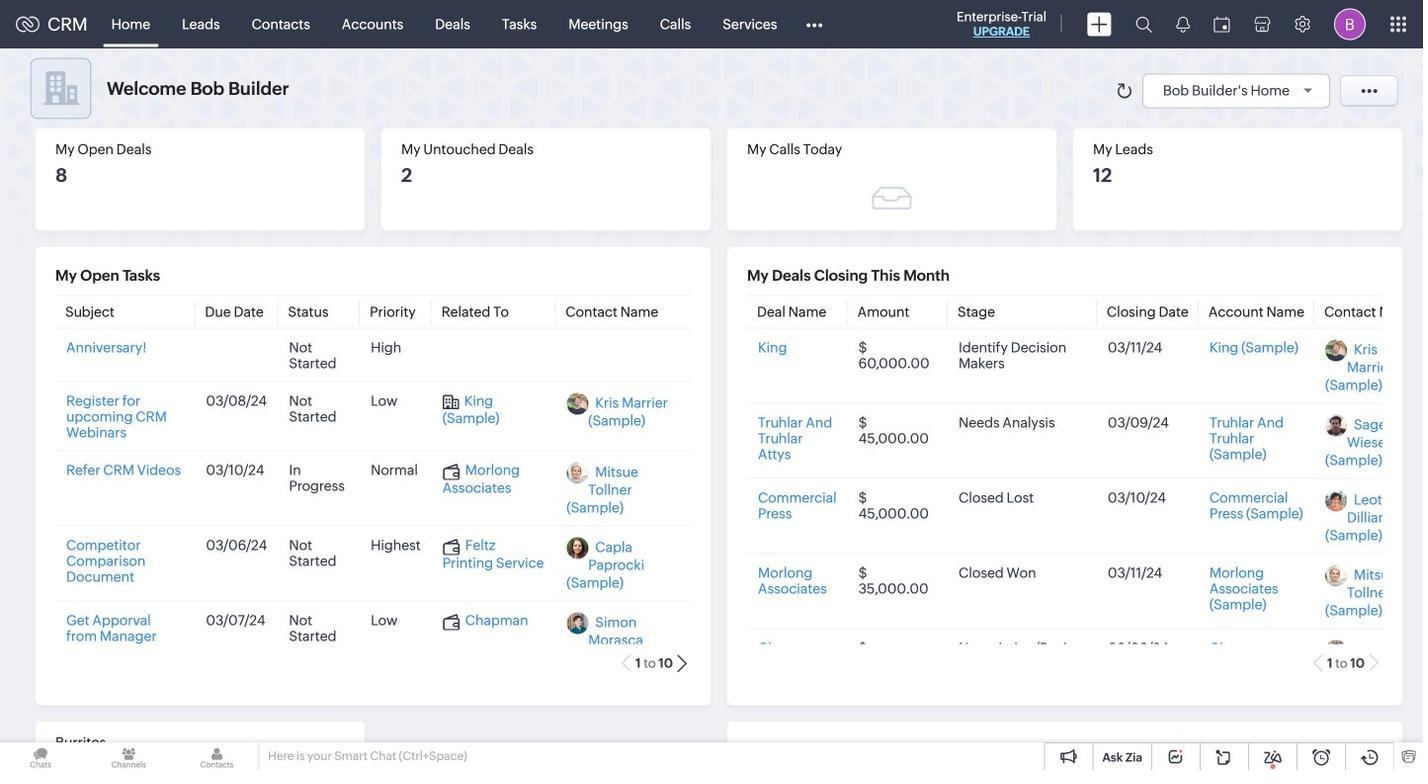 Task type: describe. For each thing, give the bounding box(es) containing it.
logo image
[[16, 16, 40, 32]]

create menu image
[[1088, 12, 1112, 36]]

signals image
[[1177, 16, 1191, 33]]

profile element
[[1323, 0, 1378, 48]]

contacts image
[[176, 743, 258, 770]]

search image
[[1136, 16, 1153, 33]]



Task type: vqa. For each thing, say whether or not it's contained in the screenshot.
Contacts IMAGE
yes



Task type: locate. For each thing, give the bounding box(es) containing it.
profile image
[[1335, 8, 1367, 40]]

signals element
[[1165, 0, 1202, 48]]

search element
[[1124, 0, 1165, 48]]

chats image
[[0, 743, 81, 770]]

channels image
[[88, 743, 169, 770]]

create menu element
[[1076, 0, 1124, 48]]

Other Modules field
[[794, 8, 836, 40]]

calendar image
[[1214, 16, 1231, 32]]



